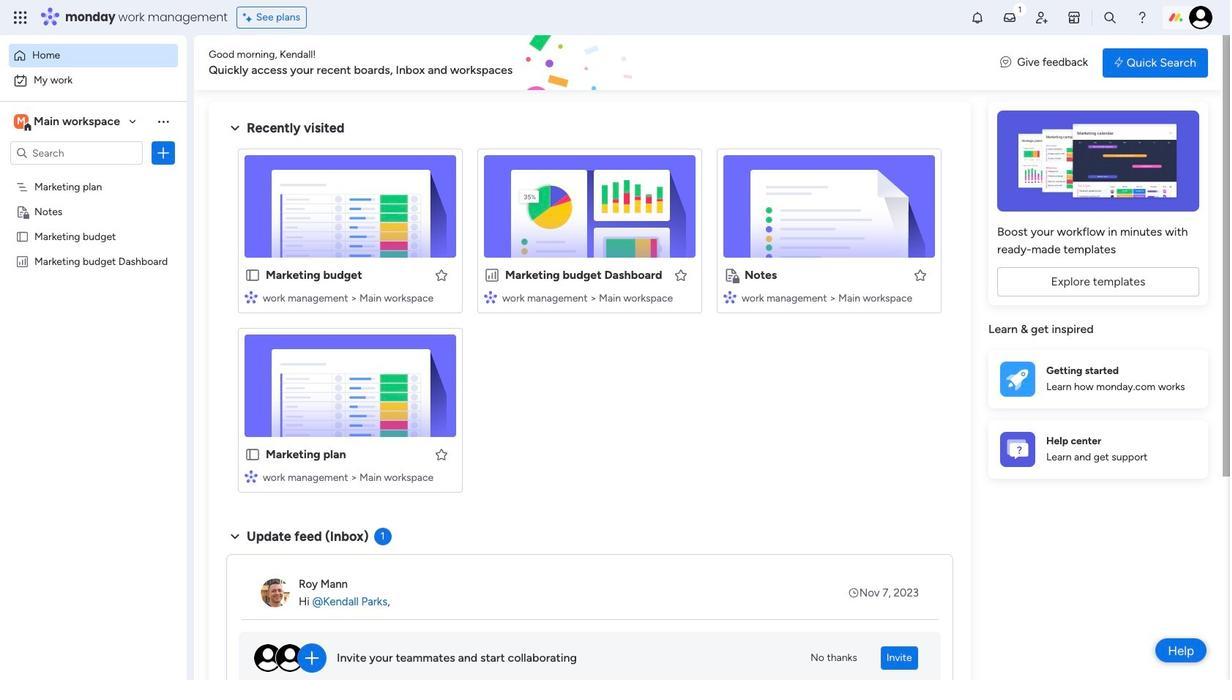 Task type: describe. For each thing, give the bounding box(es) containing it.
1 add to favorites image from the left
[[674, 268, 689, 282]]

kendall parks image
[[1190, 6, 1213, 29]]

close update feed (inbox) image
[[226, 528, 244, 546]]

1 vertical spatial option
[[9, 69, 178, 92]]

1 image
[[1014, 1, 1027, 17]]

workspace image
[[14, 114, 29, 130]]

roy mann image
[[261, 579, 290, 608]]

1 element
[[374, 528, 392, 546]]

0 horizontal spatial public dashboard image
[[15, 254, 29, 268]]

getting started element
[[989, 350, 1209, 408]]

Search in workspace field
[[31, 145, 122, 162]]

private board image
[[15, 204, 29, 218]]

0 vertical spatial public board image
[[15, 229, 29, 243]]

component image
[[724, 290, 737, 304]]

workspace options image
[[156, 114, 171, 129]]

select product image
[[13, 10, 28, 25]]

options image
[[156, 146, 171, 160]]

1 horizontal spatial public dashboard image
[[484, 267, 500, 283]]

v2 bolt switch image
[[1115, 55, 1123, 71]]



Task type: locate. For each thing, give the bounding box(es) containing it.
add to favorites image
[[434, 268, 449, 282], [434, 447, 449, 462]]

update feed image
[[1003, 10, 1017, 25]]

0 vertical spatial add to favorites image
[[434, 268, 449, 282]]

monday marketplace image
[[1067, 10, 1082, 25]]

1 add to favorites image from the top
[[434, 268, 449, 282]]

option
[[9, 44, 178, 67], [9, 69, 178, 92], [0, 173, 187, 176]]

help image
[[1135, 10, 1150, 25]]

see plans image
[[243, 10, 256, 26]]

2 add to favorites image from the left
[[913, 268, 928, 282]]

2 add to favorites image from the top
[[434, 447, 449, 462]]

help center element
[[989, 420, 1209, 479]]

search everything image
[[1103, 10, 1118, 25]]

private board image
[[724, 267, 740, 283]]

0 horizontal spatial public board image
[[15, 229, 29, 243]]

v2 user feedback image
[[1001, 54, 1012, 71]]

1 vertical spatial public board image
[[245, 447, 261, 463]]

list box
[[0, 171, 187, 471]]

1 horizontal spatial add to favorites image
[[913, 268, 928, 282]]

quick search results list box
[[226, 137, 954, 511]]

public board image
[[15, 229, 29, 243], [245, 447, 261, 463]]

close recently visited image
[[226, 119, 244, 137]]

public dashboard image
[[15, 254, 29, 268], [484, 267, 500, 283]]

public board image
[[245, 267, 261, 283]]

1 vertical spatial add to favorites image
[[434, 447, 449, 462]]

0 horizontal spatial add to favorites image
[[674, 268, 689, 282]]

add to favorites image
[[674, 268, 689, 282], [913, 268, 928, 282]]

0 vertical spatial option
[[9, 44, 178, 67]]

2 vertical spatial option
[[0, 173, 187, 176]]

templates image image
[[1002, 111, 1195, 212]]

workspace selection element
[[14, 113, 122, 132]]

notifications image
[[971, 10, 985, 25]]

1 horizontal spatial public board image
[[245, 447, 261, 463]]

invite members image
[[1035, 10, 1050, 25]]



Task type: vqa. For each thing, say whether or not it's contained in the screenshot.
'KENDALL PARKS' Icon to the left
no



